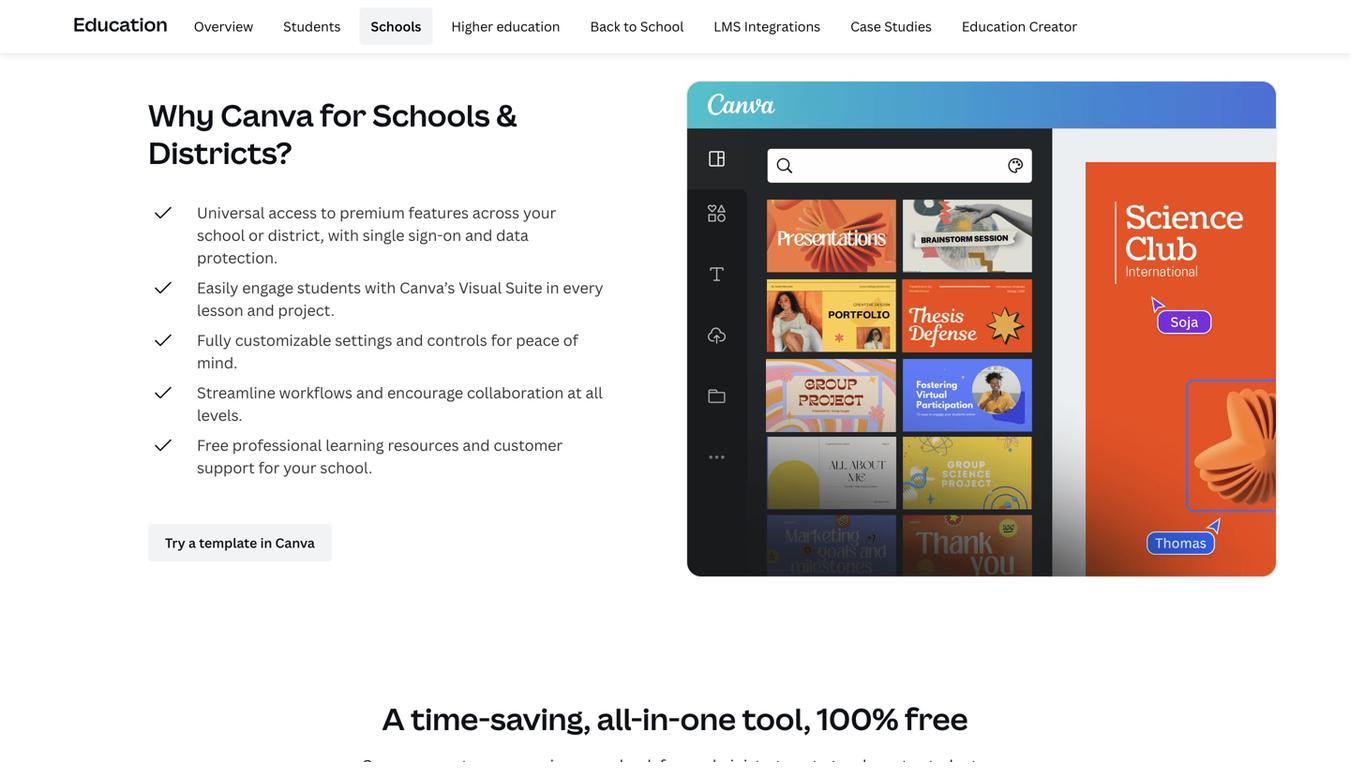 Task type: locate. For each thing, give the bounding box(es) containing it.
every
[[563, 278, 604, 298]]

1 vertical spatial with
[[365, 278, 396, 298]]

workflows
[[279, 383, 353, 403]]

premium
[[340, 203, 405, 223]]

easily
[[197, 278, 239, 298]]

with
[[328, 225, 359, 245], [365, 278, 396, 298]]

your down professional
[[283, 458, 317, 478]]

all
[[586, 383, 603, 403]]

your up data
[[523, 203, 557, 223]]

features
[[409, 203, 469, 223]]

1 vertical spatial to
[[321, 203, 336, 223]]

students
[[297, 278, 361, 298]]

for down professional
[[259, 458, 280, 478]]

resources
[[388, 435, 459, 456]]

schools link
[[360, 8, 433, 45]]

with inside easily engage students with canva's visual suite in every lesson and project.
[[365, 278, 396, 298]]

single
[[363, 225, 405, 245]]

and down easily engage students with canva's visual suite in every lesson and project.
[[396, 330, 424, 350]]

studies
[[885, 17, 932, 35]]

for inside why canva for schools & districts?
[[320, 95, 367, 136]]

education inside menu bar
[[962, 17, 1027, 35]]

schools
[[371, 17, 422, 35], [373, 95, 490, 136]]

your
[[523, 203, 557, 223], [283, 458, 317, 478]]

schools left higher
[[371, 17, 422, 35]]

customizable
[[235, 330, 331, 350]]

overview link
[[183, 8, 265, 45]]

schools left &
[[373, 95, 490, 136]]

menu bar containing overview
[[175, 8, 1089, 45]]

saving,
[[491, 699, 591, 740]]

and down engage
[[247, 300, 275, 320]]

1 horizontal spatial with
[[365, 278, 396, 298]]

with inside universal access to premium features across your school or district, with single sign-on and data protection.
[[328, 225, 359, 245]]

higher
[[452, 17, 494, 35]]

1 horizontal spatial your
[[523, 203, 557, 223]]

schools inside why canva for schools & districts?
[[373, 95, 490, 136]]

for inside free professional learning resources and customer support for your school.
[[259, 458, 280, 478]]

why canva for schools & districts?
[[148, 95, 517, 173]]

menu bar
[[175, 8, 1089, 45]]

for left peace
[[491, 330, 513, 350]]

for
[[320, 95, 367, 136], [491, 330, 513, 350], [259, 458, 280, 478]]

0 horizontal spatial education
[[73, 11, 168, 37]]

0 horizontal spatial your
[[283, 458, 317, 478]]

100%
[[817, 699, 899, 740]]

your inside universal access to premium features across your school or district, with single sign-on and data protection.
[[523, 203, 557, 223]]

2 horizontal spatial for
[[491, 330, 513, 350]]

education
[[497, 17, 560, 35]]

case studies
[[851, 17, 932, 35]]

and inside free professional learning resources and customer support for your school.
[[463, 435, 490, 456]]

back
[[590, 17, 621, 35]]

all-
[[597, 699, 643, 740]]

0 horizontal spatial to
[[321, 203, 336, 223]]

collaboration
[[467, 383, 564, 403]]

a time-saving, all-in-one tool, 100% free
[[382, 699, 969, 740]]

0 horizontal spatial with
[[328, 225, 359, 245]]

to right access on the left top
[[321, 203, 336, 223]]

sign-
[[408, 225, 443, 245]]

1 vertical spatial schools
[[373, 95, 490, 136]]

0 horizontal spatial for
[[259, 458, 280, 478]]

to
[[624, 17, 637, 35], [321, 203, 336, 223]]

students
[[283, 17, 341, 35]]

&
[[496, 95, 517, 136]]

back to school link
[[579, 8, 695, 45]]

0 vertical spatial to
[[624, 17, 637, 35]]

1 horizontal spatial education
[[962, 17, 1027, 35]]

and inside fully customizable settings and controls for peace of mind.
[[396, 330, 424, 350]]

universal access to premium features across your school or district, with single sign-on and data protection.
[[197, 203, 557, 268]]

and
[[465, 225, 493, 245], [247, 300, 275, 320], [396, 330, 424, 350], [356, 383, 384, 403], [463, 435, 490, 456]]

2 vertical spatial for
[[259, 458, 280, 478]]

controls
[[427, 330, 488, 350]]

0 vertical spatial for
[[320, 95, 367, 136]]

and inside streamline workflows and encourage collaboration at all levels.
[[356, 383, 384, 403]]

1 horizontal spatial for
[[320, 95, 367, 136]]

0 vertical spatial your
[[523, 203, 557, 223]]

and right on
[[465, 225, 493, 245]]

mind.
[[197, 353, 238, 373]]

0 vertical spatial with
[[328, 225, 359, 245]]

education for education creator
[[962, 17, 1027, 35]]

and down fully customizable settings and controls for peace of mind.
[[356, 383, 384, 403]]

suite
[[506, 278, 543, 298]]

project.
[[278, 300, 335, 320]]

case studies link
[[840, 8, 944, 45]]

education for education
[[73, 11, 168, 37]]

1 horizontal spatial to
[[624, 17, 637, 35]]

peace
[[516, 330, 560, 350]]

for right canva
[[320, 95, 367, 136]]

districts?
[[148, 132, 292, 173]]

free
[[905, 699, 969, 740]]

canva's
[[400, 278, 455, 298]]

with down premium at top left
[[328, 225, 359, 245]]

your inside free professional learning resources and customer support for your school.
[[283, 458, 317, 478]]

and left customer
[[463, 435, 490, 456]]

and inside universal access to premium features across your school or district, with single sign-on and data protection.
[[465, 225, 493, 245]]

higher education link
[[440, 8, 572, 45]]

0 vertical spatial schools
[[371, 17, 422, 35]]

to right back
[[624, 17, 637, 35]]

to inside back to school link
[[624, 17, 637, 35]]

education creator link
[[951, 8, 1089, 45]]

lms integrations
[[714, 17, 821, 35]]

with left canva's
[[365, 278, 396, 298]]

education
[[73, 11, 168, 37], [962, 17, 1027, 35]]

1 vertical spatial for
[[491, 330, 513, 350]]

1 vertical spatial your
[[283, 458, 317, 478]]

school
[[197, 225, 245, 245]]



Task type: vqa. For each thing, say whether or not it's contained in the screenshot.
media to the top
no



Task type: describe. For each thing, give the bounding box(es) containing it.
professional
[[232, 435, 322, 456]]

canva
[[221, 95, 314, 136]]

education creator
[[962, 17, 1078, 35]]

school
[[641, 17, 684, 35]]

integrations
[[745, 17, 821, 35]]

for inside fully customizable settings and controls for peace of mind.
[[491, 330, 513, 350]]

encourage
[[387, 383, 464, 403]]

data
[[496, 225, 529, 245]]

creator
[[1030, 17, 1078, 35]]

in-
[[643, 699, 681, 740]]

fully customizable settings and controls for peace of mind.
[[197, 330, 579, 373]]

free
[[197, 435, 229, 456]]

in
[[546, 278, 560, 298]]

learning
[[326, 435, 384, 456]]

district,
[[268, 225, 324, 245]]

overview
[[194, 17, 253, 35]]

free professional learning resources and customer support for your school.
[[197, 435, 563, 478]]

streamline workflows and encourage collaboration at all levels.
[[197, 383, 603, 425]]

school.
[[320, 458, 373, 478]]

canva editor showing presentation templates image
[[687, 81, 1278, 578]]

universal
[[197, 203, 265, 223]]

levels.
[[197, 405, 243, 425]]

lesson
[[197, 300, 244, 320]]

tool,
[[743, 699, 811, 740]]

streamline
[[197, 383, 276, 403]]

engage
[[242, 278, 294, 298]]

easily engage students with canva's visual suite in every lesson and project.
[[197, 278, 604, 320]]

to inside universal access to premium features across your school or district, with single sign-on and data protection.
[[321, 203, 336, 223]]

and inside easily engage students with canva's visual suite in every lesson and project.
[[247, 300, 275, 320]]

access
[[268, 203, 317, 223]]

one
[[681, 699, 736, 740]]

students link
[[272, 8, 352, 45]]

customer
[[494, 435, 563, 456]]

case
[[851, 17, 882, 35]]

at
[[568, 383, 582, 403]]

across
[[473, 203, 520, 223]]

protection.
[[197, 248, 278, 268]]

lms
[[714, 17, 741, 35]]

support
[[197, 458, 255, 478]]

settings
[[335, 330, 393, 350]]

lms integrations link
[[703, 8, 832, 45]]

a
[[382, 699, 405, 740]]

visual
[[459, 278, 502, 298]]

on
[[443, 225, 462, 245]]

or
[[249, 225, 264, 245]]

higher education
[[452, 17, 560, 35]]

back to school
[[590, 17, 684, 35]]

time-
[[411, 699, 491, 740]]

why
[[148, 95, 214, 136]]

of
[[564, 330, 579, 350]]

fully
[[197, 330, 232, 350]]



